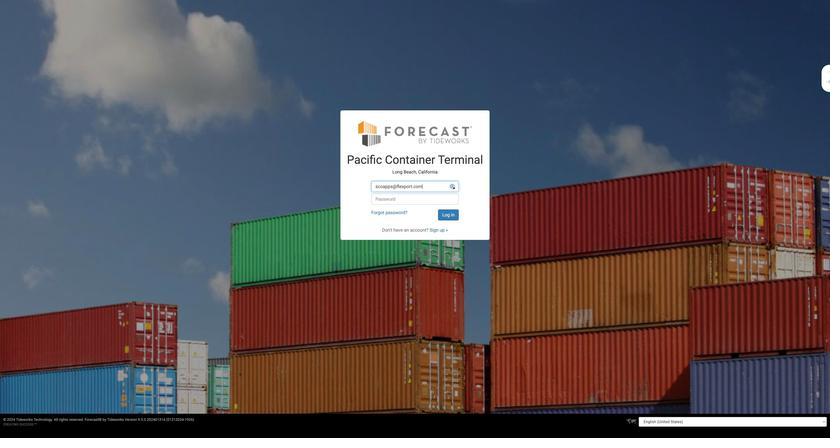 Task type: vqa. For each thing, say whether or not it's contained in the screenshot.
Password password field
yes



Task type: describe. For each thing, give the bounding box(es) containing it.
Password password field
[[371, 194, 459, 205]]

Email or username text field
[[371, 181, 459, 192]]



Task type: locate. For each thing, give the bounding box(es) containing it.
forecast® by tideworks image
[[358, 120, 472, 147]]



